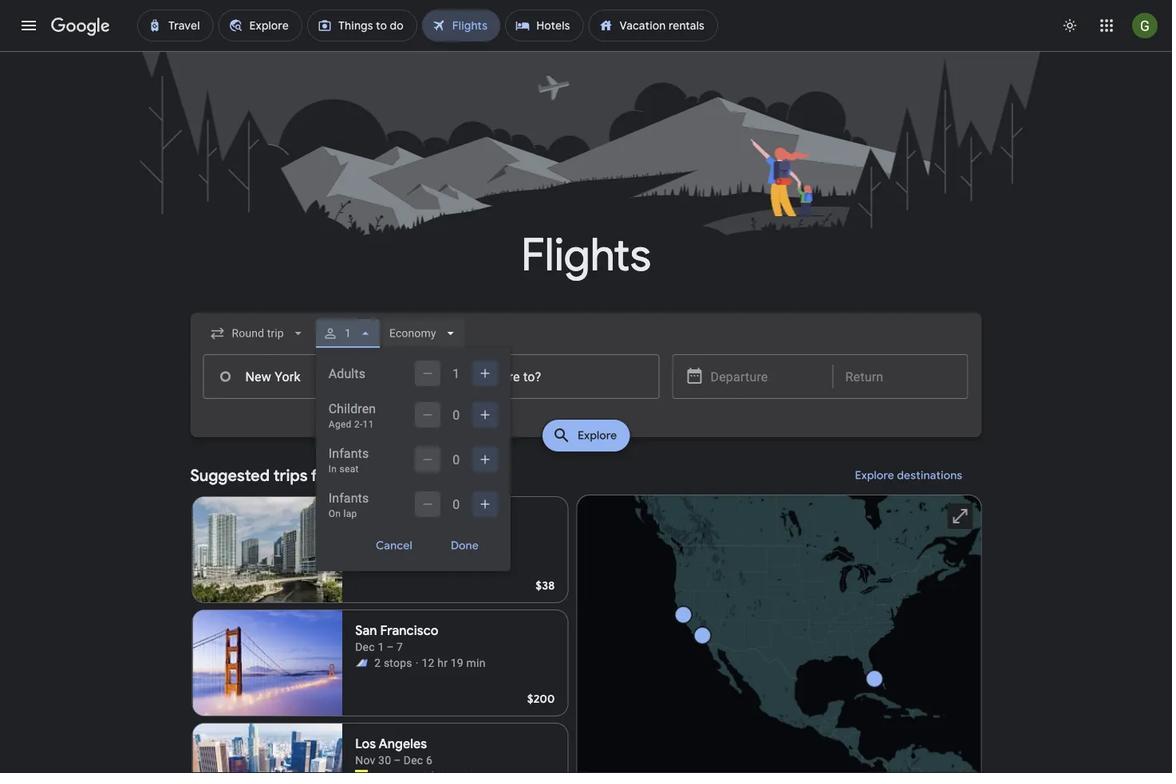 Task type: describe. For each thing, give the bounding box(es) containing it.
york
[[387, 465, 420, 486]]

infants on lap
[[329, 491, 369, 520]]

nov
[[355, 754, 376, 767]]

change appearance image
[[1051, 6, 1090, 45]]

Where to? text field
[[435, 354, 660, 399]]

trips
[[274, 465, 308, 486]]

12
[[422, 657, 435, 670]]

spirit image
[[355, 770, 368, 774]]

2024
[[421, 527, 446, 540]]

dec
[[355, 641, 375, 654]]

19 for 12
[[451, 657, 464, 670]]

infants in seat
[[329, 446, 369, 475]]

12 hr 19 min
[[422, 657, 486, 670]]

3 hr 19 min
[[428, 543, 485, 556]]

1 button
[[316, 315, 380, 353]]

1 inside popup button
[[345, 327, 351, 340]]

explore destinations
[[856, 469, 963, 483]]

flights
[[521, 227, 651, 284]]

san francisco dec 1 – 7
[[355, 623, 439, 654]]

6
[[426, 754, 433, 767]]

0 for children aged 2-11
[[453, 408, 460, 423]]

$200
[[527, 692, 555, 707]]

children aged 2-11
[[329, 401, 376, 430]]

number of passengers dialog
[[316, 348, 511, 572]]

2
[[375, 657, 381, 670]]

200 US dollars text field
[[527, 692, 555, 707]]

0 for infants in seat
[[453, 452, 460, 467]]

miami
[[355, 510, 392, 526]]

suggested trips from new york region
[[190, 457, 982, 774]]

min for 3 hr 19 min
[[466, 543, 485, 556]]

new
[[351, 465, 384, 486]]

hr for 12
[[438, 657, 448, 670]]

cancel
[[376, 539, 413, 553]]

adults
[[329, 366, 366, 381]]

38 US dollars text field
[[536, 579, 555, 593]]

main menu image
[[19, 16, 38, 35]]

Return text field
[[846, 355, 956, 398]]

miami jan 20 – 27, 2024
[[355, 510, 446, 540]]

seat
[[340, 464, 359, 475]]

1 – 7
[[378, 641, 403, 654]]



Task type: vqa. For each thing, say whether or not it's contained in the screenshot.
Hotels
no



Task type: locate. For each thing, give the bounding box(es) containing it.
1 inside number of passengers dialog
[[453, 366, 460, 381]]

infants for infants in seat
[[329, 446, 369, 461]]

0 vertical spatial infants
[[329, 446, 369, 461]]

done button
[[432, 533, 498, 559]]

lap
[[344, 509, 357, 520]]

0 for infants on lap
[[453, 497, 460, 512]]

hr
[[437, 543, 447, 556], [438, 657, 448, 670]]

0
[[453, 408, 460, 423], [453, 452, 460, 467], [453, 497, 460, 512]]

jan
[[355, 527, 374, 540]]

children
[[329, 401, 376, 416]]

1 vertical spatial min
[[467, 657, 486, 670]]

infants up seat
[[329, 446, 369, 461]]

Flight search field
[[178, 313, 995, 572]]

19 right 12
[[451, 657, 464, 670]]

1
[[345, 327, 351, 340], [453, 366, 460, 381]]

1 horizontal spatial explore
[[856, 469, 895, 483]]

1 0 from the top
[[453, 408, 460, 423]]

19 right 3
[[450, 543, 463, 556]]

suggested
[[190, 465, 270, 486]]

in
[[329, 464, 337, 475]]

2-
[[354, 419, 363, 430]]

0 vertical spatial explore
[[578, 429, 617, 443]]

suggested trips from new york
[[190, 465, 420, 486]]

from
[[311, 465, 347, 486]]

3
[[428, 543, 434, 556]]

explore for explore
[[578, 429, 617, 443]]

30 – dec
[[379, 754, 423, 767]]

explore button
[[543, 420, 630, 452]]

hr for 3
[[437, 543, 447, 556]]

1 vertical spatial 1
[[453, 366, 460, 381]]

0 vertical spatial 0
[[453, 408, 460, 423]]

infants for infants on lap
[[329, 491, 369, 506]]

1 vertical spatial hr
[[438, 657, 448, 670]]

0 vertical spatial min
[[466, 543, 485, 556]]

 image
[[416, 655, 419, 671]]

done
[[451, 539, 479, 553]]

explore destinations button
[[836, 457, 982, 495]]

19
[[450, 543, 463, 556], [451, 657, 464, 670]]

los angeles nov 30 – dec 6
[[355, 737, 433, 767]]

3 0 from the top
[[453, 497, 460, 512]]

0 vertical spatial 1
[[345, 327, 351, 340]]

explore inside the flight search field
[[578, 429, 617, 443]]

1 infants from the top
[[329, 446, 369, 461]]

min for 12 hr 19 min
[[467, 657, 486, 670]]

explore inside suggested trips from new york region
[[856, 469, 895, 483]]

stops
[[384, 657, 412, 670]]

0 vertical spatial hr
[[437, 543, 447, 556]]

Departure text field
[[711, 355, 821, 398]]

cancel button
[[357, 533, 432, 559]]

san
[[355, 623, 377, 639]]

min right 12
[[467, 657, 486, 670]]

explore for explore destinations
[[856, 469, 895, 483]]

min right 3
[[466, 543, 485, 556]]

0 horizontal spatial 1
[[345, 327, 351, 340]]

on
[[329, 509, 341, 520]]

min
[[466, 543, 485, 556], [467, 657, 486, 670]]

1 vertical spatial infants
[[329, 491, 369, 506]]

0 horizontal spatial explore
[[578, 429, 617, 443]]

francisco
[[380, 623, 439, 639]]

explore
[[578, 429, 617, 443], [856, 469, 895, 483]]

20 – 27,
[[377, 527, 418, 540]]

0 vertical spatial 19
[[450, 543, 463, 556]]

hr right 3
[[437, 543, 447, 556]]

angeles
[[379, 737, 427, 753]]

$38
[[536, 579, 555, 593]]

11
[[363, 419, 374, 430]]

infants up the lap
[[329, 491, 369, 506]]

explore left destinations
[[856, 469, 895, 483]]

1 vertical spatial 19
[[451, 657, 464, 670]]

destinations
[[898, 469, 963, 483]]

2 vertical spatial 0
[[453, 497, 460, 512]]

19 for 3
[[450, 543, 463, 556]]

2 stops
[[375, 657, 412, 670]]

1 vertical spatial 0
[[453, 452, 460, 467]]

1 vertical spatial explore
[[856, 469, 895, 483]]

1 horizontal spatial 1
[[453, 366, 460, 381]]

aged
[[329, 419, 352, 430]]

frontier and spirit image
[[355, 657, 368, 670]]

infants
[[329, 446, 369, 461], [329, 491, 369, 506]]

2 0 from the top
[[453, 452, 460, 467]]

hr right 12
[[438, 657, 448, 670]]

los
[[355, 737, 376, 753]]

None field
[[203, 319, 313, 348], [383, 319, 465, 348], [203, 319, 313, 348], [383, 319, 465, 348]]

nonstop
[[375, 543, 418, 556]]

explore down where to? text field
[[578, 429, 617, 443]]

2 infants from the top
[[329, 491, 369, 506]]



